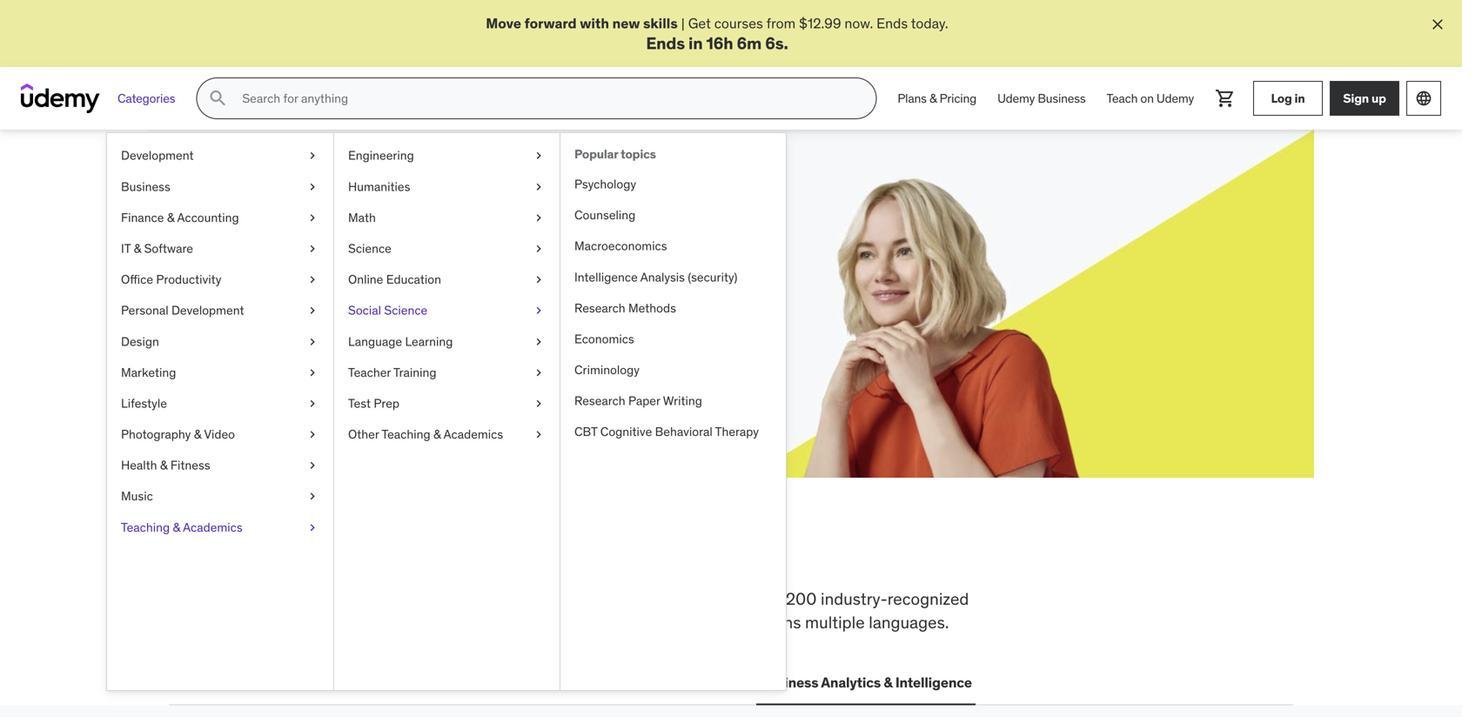 Task type: describe. For each thing, give the bounding box(es) containing it.
it certifications
[[313, 674, 416, 692]]

xsmall image for science
[[532, 240, 546, 257]]

training
[[394, 365, 437, 380]]

office productivity link
[[107, 264, 333, 295]]

lifestyle link
[[107, 388, 333, 419]]

it & software
[[121, 241, 193, 256]]

little
[[494, 249, 522, 267]]

ends
[[311, 268, 341, 286]]

.
[[784, 33, 789, 53]]

get
[[689, 14, 711, 32]]

categories
[[118, 90, 175, 106]]

catalog
[[301, 612, 356, 633]]

sign up link
[[1330, 81, 1400, 116]]

design
[[121, 334, 159, 349]]

methods
[[629, 300, 676, 316]]

intelligence inside business analytics & intelligence button
[[896, 674, 972, 692]]

& for fitness
[[160, 458, 168, 473]]

xsmall image for photography & video
[[306, 426, 320, 443]]

macroeconomics
[[575, 238, 667, 254]]

business inside udemy business link
[[1038, 90, 1086, 106]]

critical
[[239, 589, 289, 610]]

$12.99
[[799, 14, 842, 32]]

0 vertical spatial development
[[121, 148, 194, 163]]

including
[[556, 589, 623, 610]]

sign
[[1344, 90, 1370, 106]]

data
[[530, 674, 560, 692]]

business for business
[[121, 179, 170, 194]]

personal
[[121, 303, 169, 318]]

log in
[[1272, 90, 1306, 106]]

xsmall image for math
[[532, 209, 546, 226]]

business for business analytics & intelligence
[[760, 674, 819, 692]]

software
[[144, 241, 193, 256]]

leadership
[[437, 674, 509, 692]]

1 as from the left
[[477, 249, 491, 267]]

cognitive
[[601, 424, 652, 440]]

plans & pricing
[[898, 90, 977, 106]]

you
[[389, 531, 451, 577]]

1 horizontal spatial your
[[361, 206, 424, 242]]

personal development
[[121, 303, 244, 318]]

0 vertical spatial for
[[315, 206, 356, 242]]

research for research methods
[[575, 300, 626, 316]]

counseling link
[[561, 200, 786, 231]]

online education link
[[334, 264, 560, 295]]

xsmall image for test prep
[[532, 395, 546, 412]]

economics link
[[561, 324, 786, 355]]

paper
[[629, 393, 661, 409]]

shopping cart with 0 items image
[[1216, 88, 1236, 109]]

& for pricing
[[930, 90, 937, 106]]

communication button
[[632, 662, 743, 704]]

cbt cognitive behavioral therapy link
[[561, 417, 786, 448]]

0 vertical spatial science
[[348, 241, 392, 256]]

marketing
[[121, 365, 176, 380]]

udemy image
[[21, 84, 100, 113]]

skills inside covering critical workplace skills to technical topics, including prep content for over 200 industry-recognized certifications, our catalog supports well-rounded professional development and spans multiple languages.
[[373, 589, 410, 610]]

popular topics
[[575, 146, 656, 162]]

communication
[[636, 674, 739, 692]]

cbt cognitive behavioral therapy
[[575, 424, 759, 440]]

industry-
[[821, 589, 888, 610]]

sale
[[280, 268, 307, 286]]

courses
[[715, 14, 763, 32]]

teach
[[1107, 90, 1138, 106]]

science link
[[334, 233, 560, 264]]

it & software link
[[107, 233, 333, 264]]

teach on udemy
[[1107, 90, 1195, 106]]

teaching & academics link
[[107, 512, 333, 543]]

development for web
[[205, 674, 292, 692]]

criminology link
[[561, 355, 786, 386]]

1 vertical spatial your
[[282, 249, 309, 267]]

xsmall image for business
[[306, 178, 320, 195]]

from
[[767, 14, 796, 32]]

development
[[626, 612, 722, 633]]

workplace
[[293, 589, 369, 610]]

xsmall image for office productivity
[[306, 271, 320, 288]]

on
[[1141, 90, 1154, 106]]

2 udemy from the left
[[1157, 90, 1195, 106]]

topics,
[[503, 589, 552, 610]]

xsmall image for health & fitness
[[306, 457, 320, 474]]

udemy business link
[[987, 78, 1097, 119]]

1 vertical spatial teaching
[[121, 520, 170, 535]]

it certifications button
[[309, 662, 419, 704]]

future
[[429, 206, 514, 242]]

social
[[348, 303, 381, 318]]

Search for anything text field
[[239, 84, 855, 113]]

& for video
[[194, 427, 201, 442]]

office
[[121, 272, 153, 287]]

it for it & software
[[121, 241, 131, 256]]

research methods link
[[561, 293, 786, 324]]

1 horizontal spatial ends
[[877, 14, 908, 32]]

academics inside 'teaching & academics' link
[[183, 520, 243, 535]]

now.
[[845, 14, 874, 32]]

office productivity
[[121, 272, 222, 287]]

& for academics
[[173, 520, 180, 535]]

& inside button
[[884, 674, 893, 692]]

with inside 'skills for your future expand your potential with a course for as little as $12.99. sale ends today.'
[[370, 249, 397, 267]]

research for research paper writing
[[575, 393, 626, 409]]

design link
[[107, 326, 333, 357]]

humanities
[[348, 179, 410, 194]]

over
[[751, 589, 782, 610]]

udemy business
[[998, 90, 1086, 106]]

xsmall image for it & software
[[306, 240, 320, 257]]

place
[[658, 531, 749, 577]]

photography & video
[[121, 427, 235, 442]]

with inside 'move forward with new skills | get courses from $12.99 now. ends today. ends in 16h 6m 6s .'
[[580, 14, 610, 32]]

other
[[348, 427, 379, 442]]

& for accounting
[[167, 210, 175, 225]]

marketing link
[[107, 357, 333, 388]]

it for it certifications
[[313, 674, 324, 692]]

teacher training
[[348, 365, 437, 380]]

covering
[[169, 589, 235, 610]]

web development
[[172, 674, 292, 692]]



Task type: vqa. For each thing, say whether or not it's contained in the screenshot.
Leadership
yes



Task type: locate. For each thing, give the bounding box(es) containing it.
research
[[575, 300, 626, 316], [575, 393, 626, 409]]

1 vertical spatial today.
[[344, 268, 382, 286]]

skills
[[232, 206, 310, 242]]

1 horizontal spatial as
[[525, 249, 539, 267]]

today. right now.
[[911, 14, 949, 32]]

photography & video link
[[107, 419, 333, 450]]

1 vertical spatial for
[[456, 249, 473, 267]]

in
[[689, 33, 703, 53], [1295, 90, 1306, 106], [548, 531, 582, 577]]

technical
[[432, 589, 499, 610]]

language learning
[[348, 334, 453, 349]]

0 horizontal spatial udemy
[[998, 90, 1035, 106]]

2 horizontal spatial in
[[1295, 90, 1306, 106]]

xsmall image for personal development
[[306, 302, 320, 319]]

xsmall image inside social science link
[[532, 302, 546, 319]]

& right finance
[[167, 210, 175, 225]]

0 horizontal spatial intelligence
[[575, 269, 638, 285]]

teach on udemy link
[[1097, 78, 1205, 119]]

business left teach
[[1038, 90, 1086, 106]]

development down categories dropdown button
[[121, 148, 194, 163]]

xsmall image for music
[[306, 488, 320, 505]]

0 horizontal spatial business
[[121, 179, 170, 194]]

business inside business analytics & intelligence button
[[760, 674, 819, 692]]

research paper writing
[[575, 393, 703, 409]]

0 horizontal spatial as
[[477, 249, 491, 267]]

music link
[[107, 481, 333, 512]]

xsmall image
[[306, 209, 320, 226], [532, 209, 546, 226], [532, 271, 546, 288], [306, 302, 320, 319], [532, 302, 546, 319], [306, 333, 320, 350], [532, 333, 546, 350], [306, 364, 320, 381], [532, 364, 546, 381], [306, 395, 320, 412], [306, 457, 320, 474], [306, 488, 320, 505], [306, 519, 320, 536]]

ends right now.
[[877, 14, 908, 32]]

1 vertical spatial skills
[[289, 531, 382, 577]]

lifestyle
[[121, 396, 167, 411]]

categories button
[[107, 78, 186, 119]]

0 vertical spatial with
[[580, 14, 610, 32]]

xsmall image inside development link
[[306, 147, 320, 164]]

1 vertical spatial with
[[370, 249, 397, 267]]

ends
[[877, 14, 908, 32], [646, 33, 685, 53]]

$12.99.
[[232, 268, 277, 286]]

& down music link
[[173, 520, 180, 535]]

xsmall image inside 'design' link
[[306, 333, 320, 350]]

science inside button
[[563, 674, 615, 692]]

1 horizontal spatial business
[[760, 674, 819, 692]]

science up the language learning
[[384, 303, 428, 318]]

1 horizontal spatial for
[[456, 249, 473, 267]]

0 vertical spatial your
[[361, 206, 424, 242]]

online
[[348, 272, 383, 287]]

development for personal
[[172, 303, 244, 318]]

log in link
[[1254, 81, 1324, 116]]

& left video at left
[[194, 427, 201, 442]]

& right analytics
[[884, 674, 893, 692]]

rounded
[[466, 612, 527, 633]]

xsmall image inside health & fitness link
[[306, 457, 320, 474]]

macroeconomics link
[[561, 231, 786, 262]]

topics
[[621, 146, 656, 162]]

xsmall image for marketing
[[306, 364, 320, 381]]

business
[[1038, 90, 1086, 106], [121, 179, 170, 194], [760, 674, 819, 692]]

finance & accounting
[[121, 210, 239, 225]]

& for software
[[134, 241, 141, 256]]

accounting
[[177, 210, 239, 225]]

intelligence down macroeconomics at top left
[[575, 269, 638, 285]]

research down "criminology"
[[575, 393, 626, 409]]

development
[[121, 148, 194, 163], [172, 303, 244, 318], [205, 674, 292, 692]]

0 horizontal spatial ends
[[646, 33, 685, 53]]

2 vertical spatial for
[[726, 589, 747, 610]]

web
[[172, 674, 202, 692]]

business down spans
[[760, 674, 819, 692]]

languages.
[[869, 612, 949, 633]]

xsmall image inside the business link
[[306, 178, 320, 195]]

social science
[[348, 303, 428, 318]]

2 vertical spatial development
[[205, 674, 292, 692]]

xsmall image for language learning
[[532, 333, 546, 350]]

0 horizontal spatial in
[[548, 531, 582, 577]]

skills inside 'move forward with new skills | get courses from $12.99 now. ends today. ends in 16h 6m 6s .'
[[643, 14, 678, 32]]

photography
[[121, 427, 191, 442]]

xsmall image inside the marketing link
[[306, 364, 320, 381]]

economics
[[575, 331, 635, 347]]

forward
[[525, 14, 577, 32]]

course
[[411, 249, 453, 267]]

xsmall image
[[306, 147, 320, 164], [532, 147, 546, 164], [306, 178, 320, 195], [532, 178, 546, 195], [306, 240, 320, 257], [532, 240, 546, 257], [306, 271, 320, 288], [532, 395, 546, 412], [306, 426, 320, 443], [532, 426, 546, 443]]

in up including
[[548, 531, 582, 577]]

& up office
[[134, 241, 141, 256]]

social science link
[[334, 295, 560, 326]]

1 horizontal spatial it
[[313, 674, 324, 692]]

0 vertical spatial academics
[[444, 427, 503, 442]]

today. inside 'skills for your future expand your potential with a course for as little as $12.99. sale ends today.'
[[344, 268, 382, 286]]

leadership button
[[433, 662, 512, 704]]

|
[[682, 14, 685, 32]]

skills left |
[[643, 14, 678, 32]]

data science button
[[526, 662, 618, 704]]

0 vertical spatial research
[[575, 300, 626, 316]]

xsmall image inside personal development link
[[306, 302, 320, 319]]

in right log
[[1295, 90, 1306, 106]]

udemy
[[998, 90, 1035, 106], [1157, 90, 1195, 106]]

engineering link
[[334, 140, 560, 171]]

your up a
[[361, 206, 424, 242]]

research up economics
[[575, 300, 626, 316]]

1 vertical spatial science
[[384, 303, 428, 318]]

1 horizontal spatial in
[[689, 33, 703, 53]]

intelligence
[[575, 269, 638, 285], [896, 674, 972, 692]]

as left little
[[477, 249, 491, 267]]

sign up
[[1344, 90, 1387, 106]]

1 udemy from the left
[[998, 90, 1035, 106]]

xsmall image for other teaching & academics
[[532, 426, 546, 443]]

udemy right pricing
[[998, 90, 1035, 106]]

2 horizontal spatial business
[[1038, 90, 1086, 106]]

our
[[273, 612, 297, 633]]

science for social
[[384, 303, 428, 318]]

ends down |
[[646, 33, 685, 53]]

2 vertical spatial in
[[548, 531, 582, 577]]

criminology
[[575, 362, 640, 378]]

for right the course
[[456, 249, 473, 267]]

16h 6m 6s
[[707, 33, 784, 53]]

health & fitness link
[[107, 450, 333, 481]]

xsmall image for design
[[306, 333, 320, 350]]

0 vertical spatial in
[[689, 33, 703, 53]]

certifications
[[327, 674, 416, 692]]

xsmall image inside language learning link
[[532, 333, 546, 350]]

education
[[386, 272, 441, 287]]

music
[[121, 489, 153, 504]]

1 vertical spatial it
[[313, 674, 324, 692]]

0 vertical spatial teaching
[[382, 427, 431, 442]]

in down get
[[689, 33, 703, 53]]

200
[[786, 589, 817, 610]]

2 vertical spatial science
[[563, 674, 615, 692]]

xsmall image inside photography & video link
[[306, 426, 320, 443]]

submit search image
[[208, 88, 228, 109]]

today. inside 'move forward with new skills | get courses from $12.99 now. ends today. ends in 16h 6m 6s .'
[[911, 14, 949, 32]]

xsmall image for humanities
[[532, 178, 546, 195]]

xsmall image inside math link
[[532, 209, 546, 226]]

& down test prep 'link'
[[434, 427, 441, 442]]

skills up workplace
[[289, 531, 382, 577]]

0 vertical spatial today.
[[911, 14, 949, 32]]

teacher training link
[[334, 357, 560, 388]]

&
[[930, 90, 937, 106], [167, 210, 175, 225], [134, 241, 141, 256], [194, 427, 201, 442], [434, 427, 441, 442], [160, 458, 168, 473], [173, 520, 180, 535], [884, 674, 893, 692]]

xsmall image inside the engineering link
[[532, 147, 546, 164]]

xsmall image for teaching & academics
[[306, 519, 320, 536]]

teaching down prep
[[382, 427, 431, 442]]

xsmall image for social science
[[532, 302, 546, 319]]

academics inside other teaching & academics link
[[444, 427, 503, 442]]

for inside covering critical workplace skills to technical topics, including prep content for over 200 industry-recognized certifications, our catalog supports well-rounded professional development and spans multiple languages.
[[726, 589, 747, 610]]

popular
[[575, 146, 618, 162]]

as right little
[[525, 249, 539, 267]]

in inside 'move forward with new skills | get courses from $12.99 now. ends today. ends in 16h 6m 6s .'
[[689, 33, 703, 53]]

xsmall image for online education
[[532, 271, 546, 288]]

1 vertical spatial academics
[[183, 520, 243, 535]]

online education
[[348, 272, 441, 287]]

academics down music link
[[183, 520, 243, 535]]

for for your
[[456, 249, 473, 267]]

0 horizontal spatial it
[[121, 241, 131, 256]]

xsmall image for teacher training
[[532, 364, 546, 381]]

1 vertical spatial in
[[1295, 90, 1306, 106]]

for
[[315, 206, 356, 242], [456, 249, 473, 267], [726, 589, 747, 610]]

log
[[1272, 90, 1293, 106]]

1 horizontal spatial teaching
[[382, 427, 431, 442]]

2 research from the top
[[575, 393, 626, 409]]

2 horizontal spatial for
[[726, 589, 747, 610]]

& right health
[[160, 458, 168, 473]]

2 as from the left
[[525, 249, 539, 267]]

1 vertical spatial business
[[121, 179, 170, 194]]

for up and
[[726, 589, 747, 610]]

0 horizontal spatial academics
[[183, 520, 243, 535]]

xsmall image inside 'teaching & academics' link
[[306, 519, 320, 536]]

academics down test prep 'link'
[[444, 427, 503, 442]]

teaching down the music
[[121, 520, 170, 535]]

web development button
[[169, 662, 295, 704]]

choose a language image
[[1416, 90, 1433, 107]]

xsmall image inside online education link
[[532, 271, 546, 288]]

with left a
[[370, 249, 397, 267]]

move
[[486, 14, 522, 32]]

test prep
[[348, 396, 400, 411]]

potential
[[312, 249, 367, 267]]

and
[[726, 612, 754, 633]]

1 horizontal spatial udemy
[[1157, 90, 1195, 106]]

0 horizontal spatial with
[[370, 249, 397, 267]]

analytics
[[821, 674, 881, 692]]

move forward with new skills | get courses from $12.99 now. ends today. ends in 16h 6m 6s .
[[486, 14, 949, 53]]

cbt
[[575, 424, 598, 440]]

business up finance
[[121, 179, 170, 194]]

science right data
[[563, 674, 615, 692]]

xsmall image for finance & accounting
[[306, 209, 320, 226]]

2 vertical spatial business
[[760, 674, 819, 692]]

therapy
[[715, 424, 759, 440]]

multiple
[[805, 612, 865, 633]]

development right web
[[205, 674, 292, 692]]

xsmall image inside teacher training link
[[532, 364, 546, 381]]

for up potential
[[315, 206, 356, 242]]

it left certifications
[[313, 674, 324, 692]]

math link
[[334, 202, 560, 233]]

covering critical workplace skills to technical topics, including prep content for over 200 industry-recognized certifications, our catalog supports well-rounded professional development and spans multiple languages.
[[169, 589, 969, 633]]

xsmall image inside finance & accounting link
[[306, 209, 320, 226]]

today. down potential
[[344, 268, 382, 286]]

your
[[361, 206, 424, 242], [282, 249, 309, 267]]

close image
[[1430, 16, 1447, 33]]

one
[[589, 531, 651, 577]]

intelligence down languages. on the right of the page
[[896, 674, 972, 692]]

professional
[[531, 612, 622, 633]]

all the skills you need in one place
[[169, 531, 749, 577]]

all
[[169, 531, 220, 577]]

well-
[[429, 612, 466, 633]]

& right plans
[[930, 90, 937, 106]]

business link
[[107, 171, 333, 202]]

your up sale in the left top of the page
[[282, 249, 309, 267]]

development down office productivity link on the left
[[172, 303, 244, 318]]

science up online
[[348, 241, 392, 256]]

0 vertical spatial it
[[121, 241, 131, 256]]

with left the new
[[580, 14, 610, 32]]

1 vertical spatial development
[[172, 303, 244, 318]]

0 horizontal spatial for
[[315, 206, 356, 242]]

0 vertical spatial intelligence
[[575, 269, 638, 285]]

research methods
[[575, 300, 676, 316]]

1 horizontal spatial with
[[580, 14, 610, 32]]

0 horizontal spatial today.
[[344, 268, 382, 286]]

0 horizontal spatial your
[[282, 249, 309, 267]]

xsmall image inside office productivity link
[[306, 271, 320, 288]]

intelligence inside intelligence analysis (security) link
[[575, 269, 638, 285]]

science
[[348, 241, 392, 256], [384, 303, 428, 318], [563, 674, 615, 692]]

xsmall image for development
[[306, 147, 320, 164]]

social science element
[[560, 133, 786, 691]]

science for data
[[563, 674, 615, 692]]

1 research from the top
[[575, 300, 626, 316]]

recognized
[[888, 589, 969, 610]]

udemy right on at the right top of page
[[1157, 90, 1195, 106]]

xsmall image inside lifestyle link
[[306, 395, 320, 412]]

1 horizontal spatial intelligence
[[896, 674, 972, 692]]

for for workplace
[[726, 589, 747, 610]]

xsmall image for lifestyle
[[306, 395, 320, 412]]

pricing
[[940, 90, 977, 106]]

behavioral
[[655, 424, 713, 440]]

prep
[[374, 396, 400, 411]]

it inside "button"
[[313, 674, 324, 692]]

2 vertical spatial skills
[[373, 589, 410, 610]]

skills up supports
[[373, 589, 410, 610]]

it up office
[[121, 241, 131, 256]]

xsmall image for engineering
[[532, 147, 546, 164]]

intelligence analysis (security) link
[[561, 262, 786, 293]]

xsmall image inside other teaching & academics link
[[532, 426, 546, 443]]

1 horizontal spatial today.
[[911, 14, 949, 32]]

1 horizontal spatial academics
[[444, 427, 503, 442]]

1 vertical spatial intelligence
[[896, 674, 972, 692]]

xsmall image inside test prep 'link'
[[532, 395, 546, 412]]

intelligence analysis (security)
[[575, 269, 738, 285]]

xsmall image inside science link
[[532, 240, 546, 257]]

1 vertical spatial research
[[575, 393, 626, 409]]

0 vertical spatial business
[[1038, 90, 1086, 106]]

test
[[348, 396, 371, 411]]

xsmall image inside humanities 'link'
[[532, 178, 546, 195]]

business inside the business link
[[121, 179, 170, 194]]

0 vertical spatial skills
[[643, 14, 678, 32]]

xsmall image inside "it & software" link
[[306, 240, 320, 257]]

0 horizontal spatial teaching
[[121, 520, 170, 535]]

development inside button
[[205, 674, 292, 692]]

health
[[121, 458, 157, 473]]

other teaching & academics link
[[334, 419, 560, 450]]

xsmall image inside music link
[[306, 488, 320, 505]]

productivity
[[156, 272, 222, 287]]



